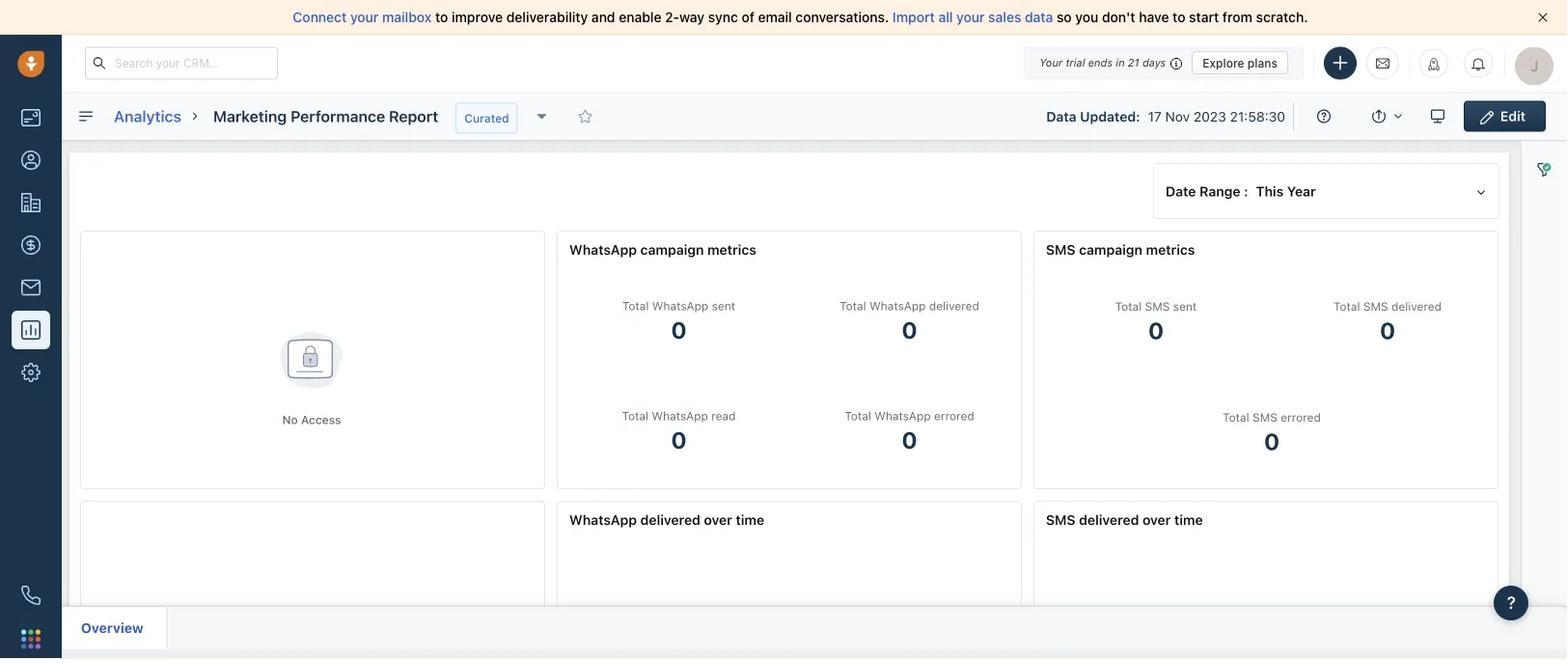 Task type: describe. For each thing, give the bounding box(es) containing it.
trial
[[1066, 56, 1086, 69]]

sync
[[708, 9, 738, 25]]

explore
[[1203, 56, 1245, 70]]

all
[[939, 9, 953, 25]]

explore plans link
[[1192, 51, 1289, 74]]

your trial ends in 21 days
[[1040, 56, 1166, 69]]

of
[[742, 9, 755, 25]]

don't
[[1103, 9, 1136, 25]]

from
[[1223, 9, 1253, 25]]

freshworks switcher image
[[21, 630, 41, 649]]

email
[[758, 9, 792, 25]]

deliverability
[[507, 9, 588, 25]]

2-
[[665, 9, 680, 25]]

conversations.
[[796, 9, 889, 25]]

connect your mailbox to improve deliverability and enable 2-way sync of email conversations. import all your sales data so you don't have to start from scratch.
[[293, 9, 1309, 25]]

improve
[[452, 9, 503, 25]]

you
[[1076, 9, 1099, 25]]

import
[[893, 9, 935, 25]]

import all your sales data link
[[893, 9, 1057, 25]]

so
[[1057, 9, 1072, 25]]

Search your CRM... text field
[[85, 47, 278, 80]]

phone image
[[21, 586, 41, 605]]

connect your mailbox link
[[293, 9, 435, 25]]



Task type: locate. For each thing, give the bounding box(es) containing it.
your
[[1040, 56, 1063, 69]]

close image
[[1539, 13, 1549, 22]]

in
[[1116, 56, 1125, 69]]

connect
[[293, 9, 347, 25]]

explore plans
[[1203, 56, 1278, 70]]

to
[[435, 9, 448, 25], [1173, 9, 1186, 25]]

start
[[1190, 9, 1220, 25]]

your left mailbox
[[350, 9, 379, 25]]

email image
[[1377, 55, 1390, 71]]

and
[[592, 9, 616, 25]]

data
[[1025, 9, 1054, 25]]

0 horizontal spatial to
[[435, 9, 448, 25]]

2 to from the left
[[1173, 9, 1186, 25]]

have
[[1139, 9, 1170, 25]]

1 horizontal spatial to
[[1173, 9, 1186, 25]]

scratch.
[[1257, 9, 1309, 25]]

days
[[1143, 56, 1166, 69]]

to right mailbox
[[435, 9, 448, 25]]

1 to from the left
[[435, 9, 448, 25]]

enable
[[619, 9, 662, 25]]

1 your from the left
[[350, 9, 379, 25]]

plans
[[1248, 56, 1278, 70]]

mailbox
[[382, 9, 432, 25]]

to left start
[[1173, 9, 1186, 25]]

your
[[350, 9, 379, 25], [957, 9, 985, 25]]

21
[[1128, 56, 1140, 69]]

way
[[680, 9, 705, 25]]

1 horizontal spatial your
[[957, 9, 985, 25]]

0 horizontal spatial your
[[350, 9, 379, 25]]

your right all
[[957, 9, 985, 25]]

ends
[[1089, 56, 1113, 69]]

2 your from the left
[[957, 9, 985, 25]]

phone element
[[12, 576, 50, 615]]

sales
[[989, 9, 1022, 25]]



Task type: vqa. For each thing, say whether or not it's contained in the screenshot.
$ 0 related to Won
no



